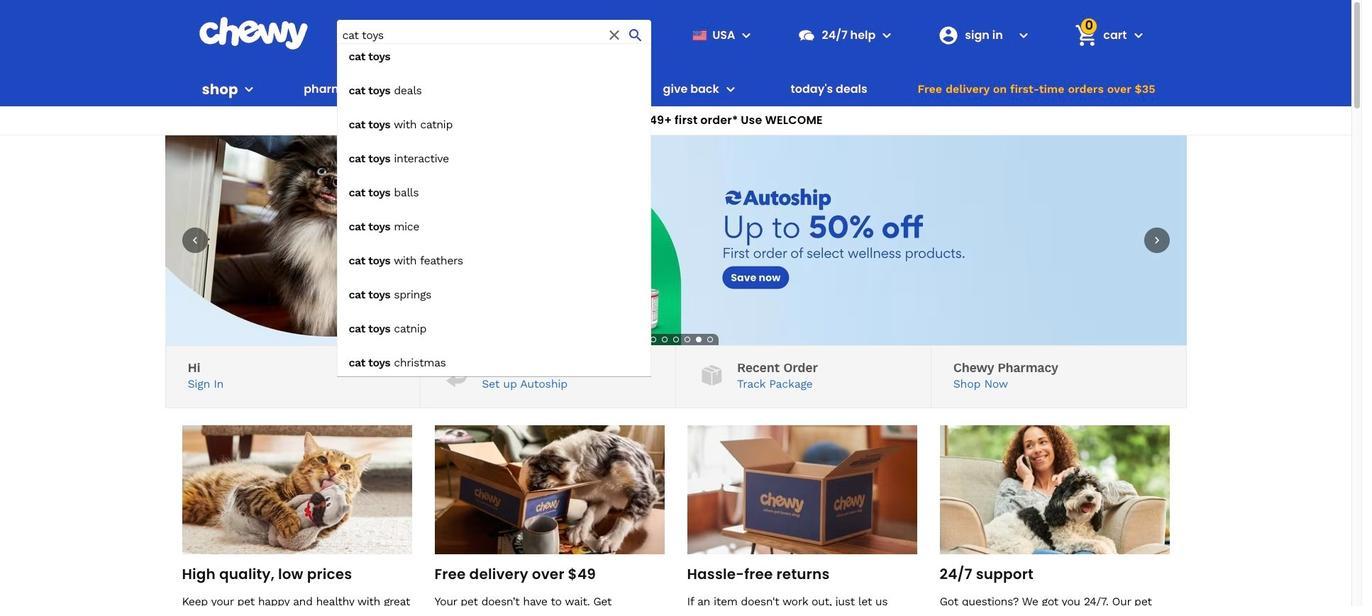 Task type: locate. For each thing, give the bounding box(es) containing it.
chewy support image
[[798, 26, 816, 44]]

stop automatic slide show image
[[636, 334, 647, 346]]

1 horizontal spatial menu image
[[738, 27, 755, 44]]

submit search image
[[627, 27, 645, 44]]

account menu image
[[1015, 27, 1033, 44]]

cart menu image
[[1130, 27, 1147, 44]]

help menu image
[[879, 27, 896, 44]]

0 horizontal spatial menu image
[[241, 81, 258, 98]]

/ image
[[698, 362, 726, 390]]

0 vertical spatial menu image
[[738, 27, 755, 44]]

list box
[[337, 43, 652, 377]]

menu image up give back menu image
[[738, 27, 755, 44]]

Product search field
[[337, 20, 652, 377]]

menu image
[[738, 27, 755, 44], [241, 81, 258, 98]]

give back menu image
[[722, 81, 739, 98]]

menu image down the chewy home "image"
[[241, 81, 258, 98]]



Task type: vqa. For each thing, say whether or not it's contained in the screenshot.
Delete Search image
yes



Task type: describe. For each thing, give the bounding box(es) containing it.
list box inside site banner
[[337, 43, 652, 377]]

choose slide to display. group
[[647, 334, 716, 346]]

site banner
[[0, 0, 1352, 377]]

up to 50% off your first autoship order of select wellness products. shop now. image
[[165, 136, 1187, 346]]

Search text field
[[337, 20, 652, 50]]

items image
[[1074, 23, 1099, 48]]

delete search image
[[606, 27, 623, 44]]

chewy home image
[[198, 17, 308, 50]]

/ image
[[443, 362, 470, 390]]

1 vertical spatial menu image
[[241, 81, 258, 98]]



